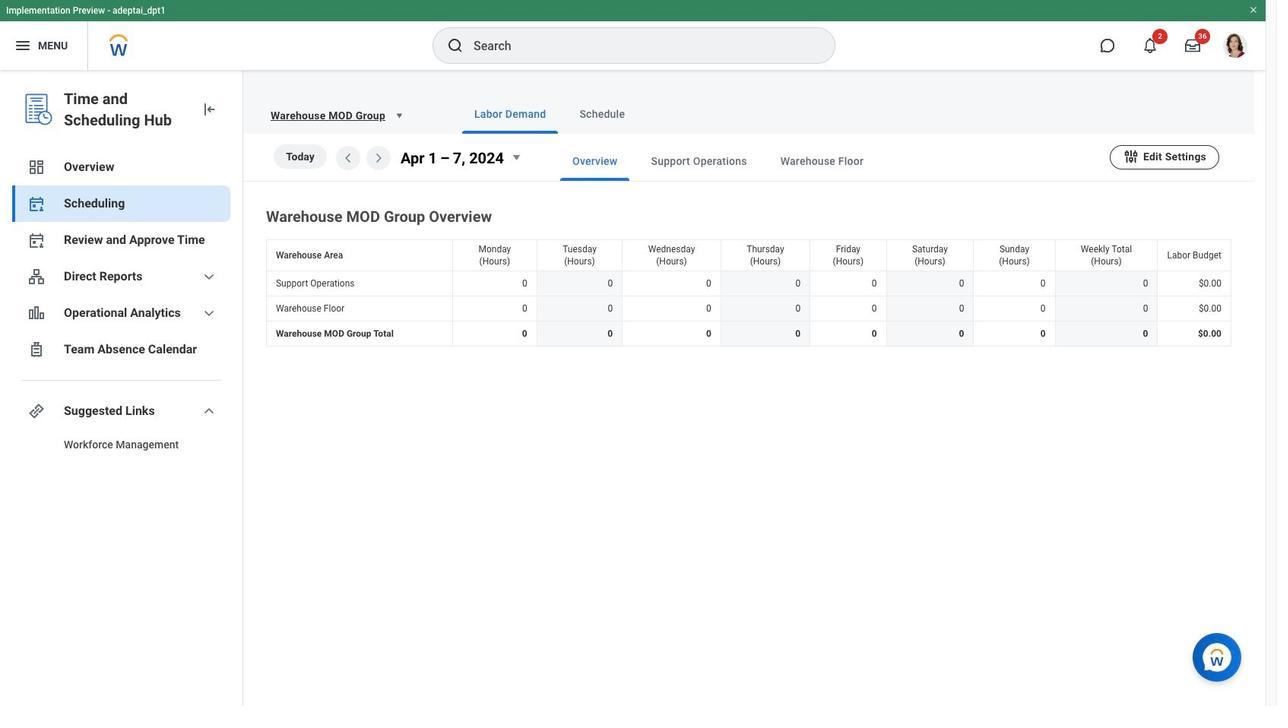 Task type: describe. For each thing, give the bounding box(es) containing it.
inbox large image
[[1186, 38, 1201, 53]]

chevron down small image
[[200, 402, 218, 421]]

1 calendar user solid image from the top
[[27, 195, 46, 213]]

notifications large image
[[1143, 38, 1158, 53]]

search image
[[446, 37, 465, 55]]

1 vertical spatial tab list
[[530, 141, 1110, 181]]

dashboard image
[[27, 158, 46, 176]]

time and scheduling hub element
[[64, 88, 188, 131]]

transformation import image
[[200, 100, 218, 119]]

close environment banner image
[[1250, 5, 1259, 14]]

chevron left small image
[[339, 149, 357, 167]]

chevron right small image
[[370, 149, 388, 167]]

chart image
[[27, 304, 46, 322]]



Task type: vqa. For each thing, say whether or not it's contained in the screenshot.
EXPORT TO EXCEL icon to the right
no



Task type: locate. For each thing, give the bounding box(es) containing it.
0 horizontal spatial caret down small image
[[392, 108, 407, 123]]

task timeoff image
[[27, 341, 46, 359]]

justify image
[[14, 37, 32, 55]]

caret down small image
[[392, 108, 407, 123], [507, 148, 526, 167]]

view team image
[[27, 268, 46, 286]]

1 vertical spatial caret down small image
[[507, 148, 526, 167]]

Search Workday  search field
[[474, 29, 804, 62]]

calendar user solid image up "view team" 'icon' on the top of the page
[[27, 231, 46, 249]]

0 vertical spatial tab list
[[432, 94, 1237, 134]]

tab list
[[432, 94, 1237, 134], [530, 141, 1110, 181]]

0 vertical spatial caret down small image
[[392, 108, 407, 123]]

tab panel
[[243, 134, 1255, 350]]

profile logan mcneil image
[[1224, 33, 1248, 61]]

link image
[[27, 402, 46, 421]]

2 calendar user solid image from the top
[[27, 231, 46, 249]]

calendar user solid image down the dashboard image
[[27, 195, 46, 213]]

navigation pane region
[[0, 70, 243, 707]]

configure image
[[1123, 148, 1140, 165]]

1 horizontal spatial caret down small image
[[507, 148, 526, 167]]

0 vertical spatial calendar user solid image
[[27, 195, 46, 213]]

1 vertical spatial calendar user solid image
[[27, 231, 46, 249]]

banner
[[0, 0, 1266, 70]]

calendar user solid image
[[27, 195, 46, 213], [27, 231, 46, 249]]



